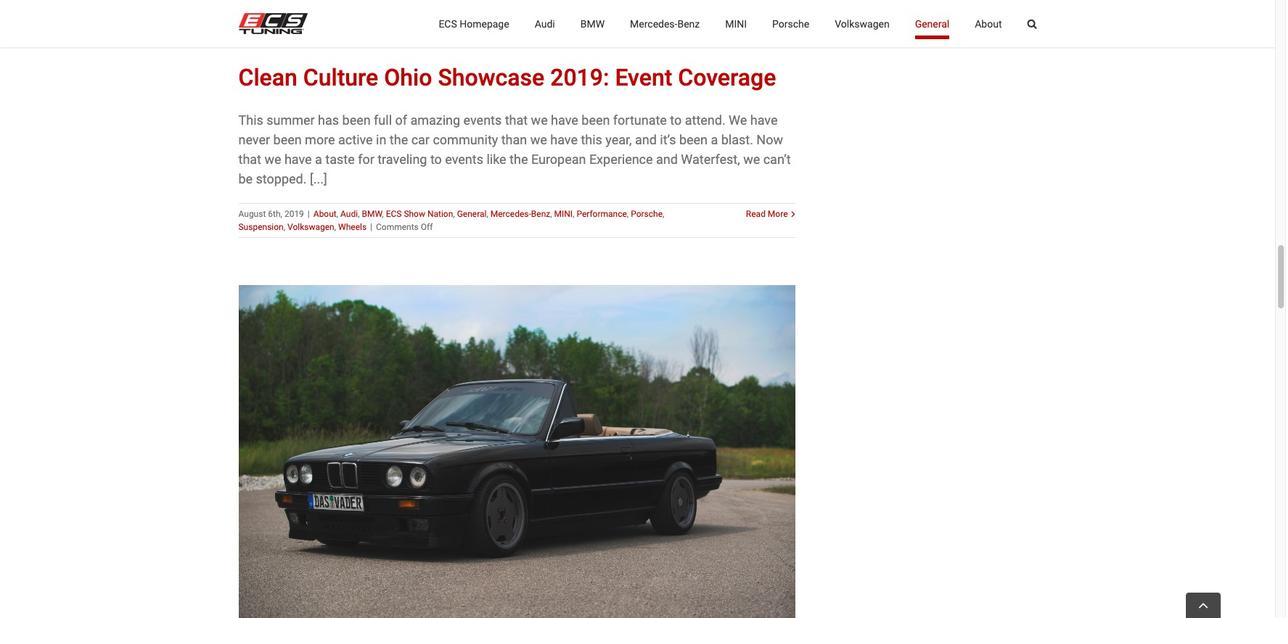 Task type: locate. For each thing, give the bounding box(es) containing it.
more
[[768, 209, 788, 219]]

events down community
[[445, 151, 483, 167]]

that
[[505, 112, 528, 127], [238, 151, 261, 167]]

read more
[[746, 209, 788, 219]]

bmw up wheels 'link' on the left of the page
[[362, 209, 382, 219]]

suspension
[[238, 222, 284, 232]]

porsche inside august 6th, 2019 | about , audi , bmw , ecs show nation , general , mercedes-benz , mini , performance , porsche , suspension , volkswagen , wheels | comments off
[[631, 209, 663, 219]]

1 vertical spatial and
[[656, 151, 678, 167]]

0 vertical spatial events
[[463, 112, 502, 127]]

clean culture ohio showcase 2019: event coverage image
[[238, 0, 795, 41]]

0 vertical spatial mercedes-
[[630, 18, 677, 29]]

, up wheels 'link' on the left of the page
[[358, 209, 360, 219]]

1 horizontal spatial mercedes-benz link
[[630, 0, 700, 47]]

0 horizontal spatial to
[[430, 151, 442, 167]]

0 horizontal spatial mini
[[554, 209, 573, 219]]

1 horizontal spatial mercedes-
[[630, 18, 677, 29]]

1 vertical spatial the
[[510, 151, 528, 167]]

0 horizontal spatial bmw
[[362, 209, 382, 219]]

mini up coverage
[[725, 18, 747, 29]]

mercedes-benz link up event
[[630, 0, 700, 47]]

ecs inside august 6th, 2019 | about , audi , bmw , ecs show nation , general , mercedes-benz , mini , performance , porsche , suspension , volkswagen , wheels | comments off
[[386, 209, 402, 219]]

1 vertical spatial volkswagen
[[287, 222, 334, 232]]

been down attend.
[[679, 132, 708, 147]]

and down fortunate
[[635, 132, 657, 147]]

1 vertical spatial events
[[445, 151, 483, 167]]

1 vertical spatial volkswagen link
[[287, 222, 334, 232]]

general
[[915, 18, 949, 29], [457, 209, 487, 219]]

we
[[531, 112, 548, 127], [530, 132, 547, 147], [264, 151, 281, 167], [743, 151, 760, 167]]

0 vertical spatial audi link
[[535, 0, 555, 47]]

performance
[[577, 209, 627, 219]]

0 vertical spatial that
[[505, 112, 528, 127]]

august
[[238, 209, 266, 219]]

1 horizontal spatial about link
[[975, 0, 1002, 47]]

about
[[975, 18, 1002, 29], [313, 209, 337, 219]]

about link
[[975, 0, 1002, 47], [313, 209, 337, 219]]

benz
[[677, 18, 700, 29], [531, 209, 550, 219]]

mini link up coverage
[[725, 0, 747, 47]]

mini link
[[725, 0, 747, 47], [554, 209, 573, 219]]

1 vertical spatial ecs
[[386, 209, 402, 219]]

ecs inside 'link'
[[439, 18, 457, 29]]

0 vertical spatial about
[[975, 18, 1002, 29]]

show
[[404, 209, 425, 219]]

to
[[670, 112, 682, 127], [430, 151, 442, 167]]

be
[[238, 171, 253, 186]]

,
[[337, 209, 338, 219], [358, 209, 360, 219], [382, 209, 384, 219], [453, 209, 455, 219], [487, 209, 488, 219], [550, 209, 552, 219], [573, 209, 574, 219], [627, 209, 629, 219], [663, 209, 664, 219], [284, 222, 285, 232], [334, 222, 336, 232]]

that up than
[[505, 112, 528, 127]]

1 vertical spatial |
[[370, 222, 372, 232]]

ecs show nation link
[[386, 209, 453, 219]]

1 vertical spatial to
[[430, 151, 442, 167]]

ecs
[[439, 18, 457, 29], [386, 209, 402, 219]]

1 horizontal spatial bmw link
[[580, 0, 605, 47]]

0 vertical spatial ecs
[[439, 18, 457, 29]]

1 horizontal spatial volkswagen
[[835, 18, 890, 29]]

now
[[757, 132, 783, 147]]

0 horizontal spatial volkswagen
[[287, 222, 334, 232]]

volkswagen
[[835, 18, 890, 29], [287, 222, 334, 232]]

1 vertical spatial general
[[457, 209, 487, 219]]

1 horizontal spatial |
[[370, 222, 372, 232]]

audi link up wheels 'link' on the left of the page
[[340, 209, 358, 219]]

1 vertical spatial porsche link
[[631, 209, 663, 219]]

1 vertical spatial about
[[313, 209, 337, 219]]

the right in
[[390, 132, 408, 147]]

for
[[358, 151, 374, 167]]

general inside august 6th, 2019 | about , audi , bmw , ecs show nation , general , mercedes-benz , mini , performance , porsche , suspension , volkswagen , wheels | comments off
[[457, 209, 487, 219]]

1 vertical spatial mercedes-
[[490, 209, 531, 219]]

0 horizontal spatial general
[[457, 209, 487, 219]]

0 vertical spatial benz
[[677, 18, 700, 29]]

1 vertical spatial mini link
[[554, 209, 573, 219]]

2019
[[284, 209, 304, 219]]

0 vertical spatial mini link
[[725, 0, 747, 47]]

bmw link up 2019: at the left top of the page
[[580, 0, 605, 47]]

and
[[635, 132, 657, 147], [656, 151, 678, 167]]

0 vertical spatial to
[[670, 112, 682, 127]]

benz inside august 6th, 2019 | about , audi , bmw , ecs show nation , general , mercedes-benz , mini , performance , porsche , suspension , volkswagen , wheels | comments off
[[531, 209, 550, 219]]

1 horizontal spatial benz
[[677, 18, 700, 29]]

a up [...]
[[315, 151, 322, 167]]

porsche
[[772, 18, 809, 29], [631, 209, 663, 219]]

stopped.
[[256, 171, 307, 186]]

bmw
[[580, 18, 605, 29], [362, 209, 382, 219]]

|
[[308, 209, 310, 219], [370, 222, 372, 232]]

mercedes-benz link down "like" at the top left
[[490, 209, 550, 219]]

a
[[711, 132, 718, 147], [315, 151, 322, 167]]

been
[[342, 112, 371, 127], [582, 112, 610, 127], [273, 132, 302, 147], [679, 132, 708, 147]]

audi
[[535, 18, 555, 29], [340, 209, 358, 219]]

been up active
[[342, 112, 371, 127]]

ecs up comments
[[386, 209, 402, 219]]

in
[[376, 132, 386, 147]]

, left performance
[[550, 209, 552, 219]]

mercedes- up event
[[630, 18, 677, 29]]

1 vertical spatial audi
[[340, 209, 358, 219]]

car
[[411, 132, 430, 147]]

have
[[551, 112, 578, 127], [750, 112, 778, 127], [550, 132, 578, 147], [284, 151, 312, 167]]

a up waterfest,
[[711, 132, 718, 147]]

volkswagen link
[[835, 0, 890, 47], [287, 222, 334, 232]]

1 vertical spatial audi link
[[340, 209, 358, 219]]

audi up wheels 'link' on the left of the page
[[340, 209, 358, 219]]

about inside august 6th, 2019 | about , audi , bmw , ecs show nation , general , mercedes-benz , mini , performance , porsche , suspension , volkswagen , wheels | comments off
[[313, 209, 337, 219]]

0 vertical spatial bmw
[[580, 18, 605, 29]]

clean culture ohio showcase 2019: event coverage link
[[238, 64, 776, 91]]

0 horizontal spatial |
[[308, 209, 310, 219]]

0 horizontal spatial benz
[[531, 209, 550, 219]]

0 horizontal spatial general link
[[457, 209, 487, 219]]

can't
[[763, 151, 791, 167]]

0 horizontal spatial ecs
[[386, 209, 402, 219]]

1 vertical spatial mini
[[554, 209, 573, 219]]

we up european
[[531, 112, 548, 127]]

0 horizontal spatial about
[[313, 209, 337, 219]]

1 horizontal spatial volkswagen link
[[835, 0, 890, 47]]

0 horizontal spatial porsche
[[631, 209, 663, 219]]

1 vertical spatial bmw
[[362, 209, 382, 219]]

1 horizontal spatial mini link
[[725, 0, 747, 47]]

mercedes- inside august 6th, 2019 | about , audi , bmw , ecs show nation , general , mercedes-benz , mini , performance , porsche , suspension , volkswagen , wheels | comments off
[[490, 209, 531, 219]]

mini
[[725, 18, 747, 29], [554, 209, 573, 219]]

mini left performance
[[554, 209, 573, 219]]

0 horizontal spatial audi
[[340, 209, 358, 219]]

to right traveling
[[430, 151, 442, 167]]

mercedes-benz link
[[630, 0, 700, 47], [490, 209, 550, 219]]

porsche link
[[772, 0, 809, 47], [631, 209, 663, 219]]

0 vertical spatial |
[[308, 209, 310, 219]]

1 horizontal spatial audi link
[[535, 0, 555, 47]]

benz up coverage
[[677, 18, 700, 29]]

0 horizontal spatial about link
[[313, 209, 337, 219]]

bmw link
[[580, 0, 605, 47], [362, 209, 382, 219]]

to up the it's
[[670, 112, 682, 127]]

| right 2019
[[308, 209, 310, 219]]

0 vertical spatial mercedes-benz link
[[630, 0, 700, 47]]

audi link
[[535, 0, 555, 47], [340, 209, 358, 219]]

volkswagen inside august 6th, 2019 | about , audi , bmw , ecs show nation , general , mercedes-benz , mini , performance , porsche , suspension , volkswagen , wheels | comments off
[[287, 222, 334, 232]]

the down than
[[510, 151, 528, 167]]

1 horizontal spatial to
[[670, 112, 682, 127]]

0 vertical spatial volkswagen link
[[835, 0, 890, 47]]

mercedes- down "like" at the top left
[[490, 209, 531, 219]]

1 horizontal spatial general
[[915, 18, 949, 29]]

0 vertical spatial porsche
[[772, 18, 809, 29]]

1 horizontal spatial porsche link
[[772, 0, 809, 47]]

1 vertical spatial benz
[[531, 209, 550, 219]]

waterfest,
[[681, 151, 740, 167]]

0 vertical spatial audi
[[535, 18, 555, 29]]

events up community
[[463, 112, 502, 127]]

0 horizontal spatial mercedes-
[[490, 209, 531, 219]]

0 vertical spatial general link
[[915, 0, 949, 47]]

0 vertical spatial a
[[711, 132, 718, 147]]

off
[[421, 222, 433, 232]]

summer
[[267, 112, 315, 127]]

audi inside august 6th, 2019 | about , audi , bmw , ecs show nation , general , mercedes-benz , mini , performance , porsche , suspension , volkswagen , wheels | comments off
[[340, 209, 358, 219]]

audi link right homepage
[[535, 0, 555, 47]]

mini link left performance
[[554, 209, 573, 219]]

taste
[[325, 151, 355, 167]]

0 vertical spatial volkswagen
[[835, 18, 890, 29]]

we
[[729, 112, 747, 127]]

general link
[[915, 0, 949, 47], [457, 209, 487, 219]]

0 horizontal spatial volkswagen link
[[287, 222, 334, 232]]

1 horizontal spatial porsche
[[772, 18, 809, 29]]

bmw link up wheels 'link' on the left of the page
[[362, 209, 382, 219]]

we up stopped.
[[264, 151, 281, 167]]

the
[[390, 132, 408, 147], [510, 151, 528, 167]]

1 horizontal spatial general link
[[915, 0, 949, 47]]

6th,
[[268, 209, 282, 219]]

fortunate
[[613, 112, 667, 127]]

1 vertical spatial mercedes-benz link
[[490, 209, 550, 219]]

that up be
[[238, 151, 261, 167]]

this
[[238, 112, 263, 127]]

and down the it's
[[656, 151, 678, 167]]

1 vertical spatial that
[[238, 151, 261, 167]]

full
[[374, 112, 392, 127]]

bmw up 2019: at the left top of the page
[[580, 18, 605, 29]]

0 horizontal spatial bmw link
[[362, 209, 382, 219]]

showcase
[[438, 64, 544, 91]]

0 vertical spatial mini
[[725, 18, 747, 29]]

1 horizontal spatial that
[[505, 112, 528, 127]]

events
[[463, 112, 502, 127], [445, 151, 483, 167]]

mercedes-
[[630, 18, 677, 29], [490, 209, 531, 219]]

| right wheels
[[370, 222, 372, 232]]

benz down european
[[531, 209, 550, 219]]

0 horizontal spatial porsche link
[[631, 209, 663, 219]]

[...]
[[310, 171, 327, 186]]

0 vertical spatial porsche link
[[772, 0, 809, 47]]

0 vertical spatial general
[[915, 18, 949, 29]]

ecs left homepage
[[439, 18, 457, 29]]

0 vertical spatial the
[[390, 132, 408, 147]]

1 vertical spatial porsche
[[631, 209, 663, 219]]

has
[[318, 112, 339, 127]]

1 horizontal spatial ecs
[[439, 18, 457, 29]]

0 horizontal spatial a
[[315, 151, 322, 167]]

, up comments
[[382, 209, 384, 219]]

audi right homepage
[[535, 18, 555, 29]]



Task type: describe. For each thing, give the bounding box(es) containing it.
of
[[395, 112, 407, 127]]

august 6th, 2019 | about , audi , bmw , ecs show nation , general , mercedes-benz , mini , performance , porsche , suspension , volkswagen , wheels | comments off
[[238, 209, 664, 232]]

coverage
[[678, 64, 776, 91]]

attend.
[[685, 112, 725, 127]]

year,
[[605, 132, 632, 147]]

nation
[[427, 209, 453, 219]]

event
[[615, 64, 672, 91]]

mercedes-benz
[[630, 18, 700, 29]]

been up this
[[582, 112, 610, 127]]

ecs homepage link
[[439, 0, 509, 47]]

never
[[238, 132, 270, 147]]

wheels
[[338, 222, 367, 232]]

1 horizontal spatial a
[[711, 132, 718, 147]]

we right than
[[530, 132, 547, 147]]

0 horizontal spatial audi link
[[340, 209, 358, 219]]

0 vertical spatial bmw link
[[580, 0, 605, 47]]

more work: important services your car probably needs image
[[238, 285, 795, 618]]

, up wheels
[[337, 209, 338, 219]]

suspension link
[[238, 222, 284, 232]]

we down the blast.
[[743, 151, 760, 167]]

0 vertical spatial and
[[635, 132, 657, 147]]

wheels link
[[338, 222, 367, 232]]

2019:
[[550, 64, 609, 91]]

it's
[[660, 132, 676, 147]]

, right nation
[[487, 209, 488, 219]]

ecs homepage
[[439, 18, 509, 29]]

blast.
[[721, 132, 753, 147]]

1 vertical spatial a
[[315, 151, 322, 167]]

been down summer
[[273, 132, 302, 147]]

read
[[746, 209, 766, 219]]

0 vertical spatial about link
[[975, 0, 1002, 47]]

performance link
[[577, 209, 627, 219]]

european
[[531, 151, 586, 167]]

1 horizontal spatial mini
[[725, 18, 747, 29]]

, right performance
[[663, 209, 664, 219]]

traveling
[[378, 151, 427, 167]]

amazing
[[410, 112, 460, 127]]

clean
[[238, 64, 297, 91]]

than
[[501, 132, 527, 147]]

, right show
[[453, 209, 455, 219]]

1 horizontal spatial bmw
[[580, 18, 605, 29]]

ecs tuning logo image
[[238, 13, 307, 34]]

0 horizontal spatial mercedes-benz link
[[490, 209, 550, 219]]

like
[[487, 151, 506, 167]]

this
[[581, 132, 602, 147]]

, left wheels
[[334, 222, 336, 232]]

1 vertical spatial general link
[[457, 209, 487, 219]]

active
[[338, 132, 373, 147]]

0 horizontal spatial mini link
[[554, 209, 573, 219]]

1 vertical spatial about link
[[313, 209, 337, 219]]

homepage
[[460, 18, 509, 29]]

0 horizontal spatial the
[[390, 132, 408, 147]]

community
[[433, 132, 498, 147]]

, down 2019
[[284, 222, 285, 232]]

1 vertical spatial bmw link
[[362, 209, 382, 219]]

1 horizontal spatial about
[[975, 18, 1002, 29]]

mini inside august 6th, 2019 | about , audi , bmw , ecs show nation , general , mercedes-benz , mini , performance , porsche , suspension , volkswagen , wheels | comments off
[[554, 209, 573, 219]]

ohio
[[384, 64, 432, 91]]

0 horizontal spatial that
[[238, 151, 261, 167]]

1 horizontal spatial audi
[[535, 18, 555, 29]]

this summer has been full of amazing events that we have been fortunate to attend. we have never been more active in the car community than we have this year, and it's been a blast. now that we have a taste for traveling to events like the european experience and waterfest, we can't be stopped. [...]
[[238, 112, 791, 186]]

, down experience
[[627, 209, 629, 219]]

experience
[[589, 151, 653, 167]]

culture
[[303, 64, 378, 91]]

1 horizontal spatial the
[[510, 151, 528, 167]]

, left performance link
[[573, 209, 574, 219]]

comments
[[376, 222, 419, 232]]

more
[[305, 132, 335, 147]]

bmw inside august 6th, 2019 | about , audi , bmw , ecs show nation , general , mercedes-benz , mini , performance , porsche , suspension , volkswagen , wheels | comments off
[[362, 209, 382, 219]]

read more link
[[746, 207, 788, 220]]

clean culture ohio showcase 2019: event coverage
[[238, 64, 776, 91]]



Task type: vqa. For each thing, say whether or not it's contained in the screenshot.
garage
no



